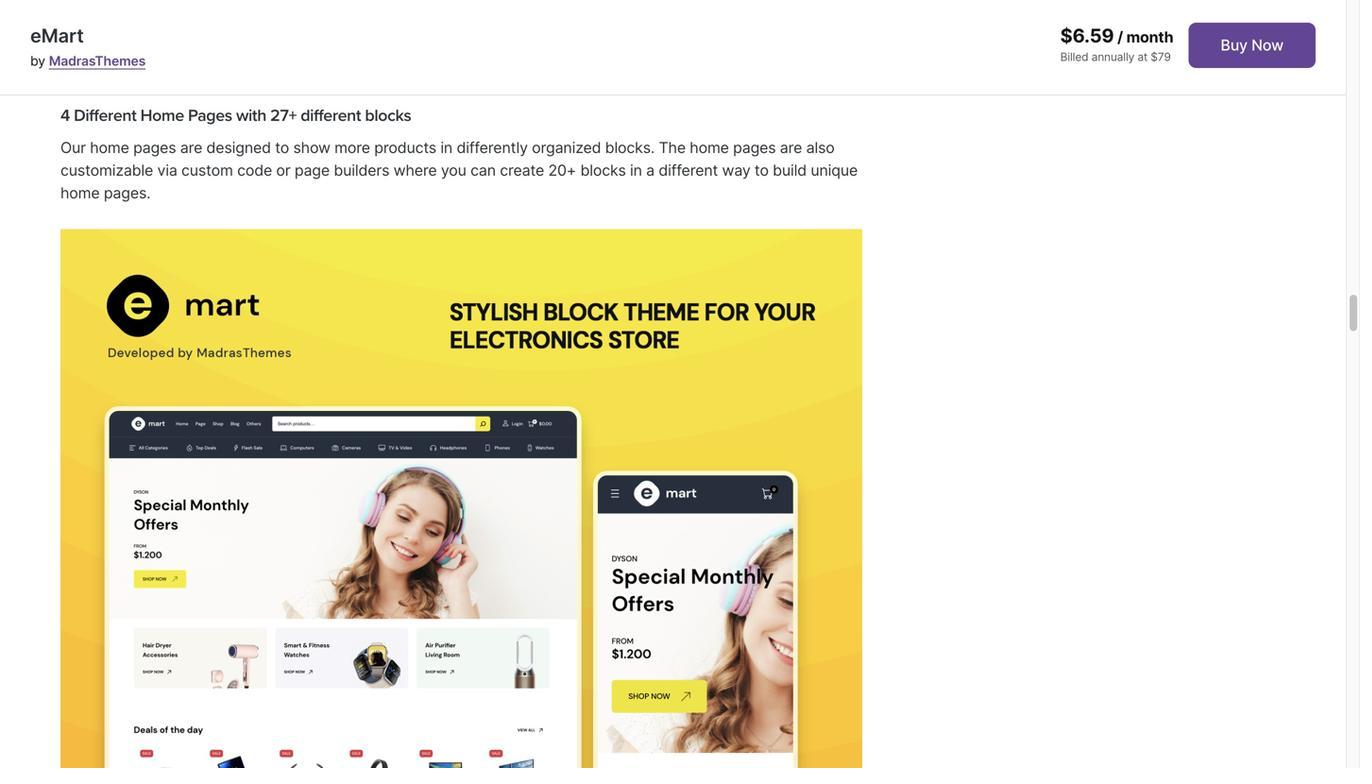 Task type: vqa. For each thing, say whether or not it's contained in the screenshot.
OPEN ACCOUNT MENU icon
no



Task type: describe. For each thing, give the bounding box(es) containing it.
organized
[[532, 138, 601, 157]]

our
[[60, 138, 86, 157]]

builders
[[334, 161, 390, 180]]

emart
[[30, 24, 84, 47]]

home up way
[[690, 138, 729, 157]]

page
[[295, 161, 330, 180]]

different inside 'our home pages are designed to show more products in differently organized blocks. the home pages are also customizable via custom code or page builders where you can create 20+ blocks in a different way to build unique home pages.'
[[659, 161, 718, 180]]

code
[[237, 161, 272, 180]]

madrasthemes
[[49, 53, 146, 69]]

0 vertical spatial blocks
[[365, 105, 411, 126]]

pages
[[188, 105, 232, 126]]

pages.
[[104, 184, 151, 202]]

custom
[[181, 161, 233, 180]]

$6.59
[[1061, 24, 1115, 47]]

unique
[[811, 161, 858, 180]]

0 vertical spatial in
[[441, 138, 453, 157]]

via
[[157, 161, 177, 180]]

home down customizable
[[60, 184, 100, 202]]

more
[[335, 138, 370, 157]]

buy now
[[1221, 36, 1284, 54]]

where
[[394, 161, 437, 180]]

designed
[[207, 138, 271, 157]]

or
[[276, 161, 291, 180]]

1 are from the left
[[180, 138, 202, 157]]

with
[[236, 105, 266, 126]]

you
[[441, 161, 467, 180]]

4
[[60, 105, 70, 126]]

create
[[500, 161, 544, 180]]

1 vertical spatial to
[[755, 161, 769, 180]]

4 different home pages with 27+ different blocks
[[60, 105, 411, 126]]

by
[[30, 53, 45, 69]]

the
[[659, 138, 686, 157]]

products
[[374, 138, 437, 157]]

buy now link
[[1189, 23, 1316, 68]]

different
[[74, 105, 136, 126]]

customizable
[[60, 161, 153, 180]]

madrasthemes link
[[49, 53, 146, 69]]

0 vertical spatial to
[[275, 138, 289, 157]]



Task type: locate. For each thing, give the bounding box(es) containing it.
2 pages from the left
[[733, 138, 776, 157]]

0 horizontal spatial in
[[441, 138, 453, 157]]

at
[[1138, 50, 1148, 64]]

buy
[[1221, 36, 1248, 54]]

1 horizontal spatial different
[[659, 161, 718, 180]]

in left a
[[630, 161, 642, 180]]

to
[[275, 138, 289, 157], [755, 161, 769, 180]]

month
[[1127, 28, 1174, 46]]

annually
[[1092, 50, 1135, 64]]

$6.59 / month billed annually at $79
[[1061, 24, 1174, 64]]

1 horizontal spatial in
[[630, 161, 642, 180]]

0 horizontal spatial different
[[301, 105, 361, 126]]

in
[[441, 138, 453, 157], [630, 161, 642, 180]]

2 are from the left
[[780, 138, 803, 157]]

blocks inside 'our home pages are designed to show more products in differently organized blocks. the home pages are also customizable via custom code or page builders where you can create 20+ blocks in a different way to build unique home pages.'
[[581, 161, 626, 180]]

home up customizable
[[90, 138, 129, 157]]

blocks down blocks. on the top of page
[[581, 161, 626, 180]]

show
[[293, 138, 331, 157]]

0 horizontal spatial pages
[[133, 138, 176, 157]]

are up build
[[780, 138, 803, 157]]

pages
[[133, 138, 176, 157], [733, 138, 776, 157]]

also
[[807, 138, 835, 157]]

now
[[1252, 36, 1284, 54]]

1 horizontal spatial are
[[780, 138, 803, 157]]

billed
[[1061, 50, 1089, 64]]

1 vertical spatial different
[[659, 161, 718, 180]]

27+
[[270, 105, 297, 126]]

0 horizontal spatial are
[[180, 138, 202, 157]]

home
[[90, 138, 129, 157], [690, 138, 729, 157], [60, 184, 100, 202]]

0 vertical spatial different
[[301, 105, 361, 126]]

to up 'or'
[[275, 138, 289, 157]]

/
[[1118, 28, 1124, 46]]

20+
[[549, 161, 577, 180]]

different
[[301, 105, 361, 126], [659, 161, 718, 180]]

0 horizontal spatial blocks
[[365, 105, 411, 126]]

1 vertical spatial in
[[630, 161, 642, 180]]

in up you
[[441, 138, 453, 157]]

1 horizontal spatial pages
[[733, 138, 776, 157]]

build
[[773, 161, 807, 180]]

1 horizontal spatial to
[[755, 161, 769, 180]]

different down the
[[659, 161, 718, 180]]

way
[[722, 161, 751, 180]]

0 horizontal spatial to
[[275, 138, 289, 157]]

are
[[180, 138, 202, 157], [780, 138, 803, 157]]

emart by madrasthemes
[[30, 24, 146, 69]]

pages up via
[[133, 138, 176, 157]]

pages up way
[[733, 138, 776, 157]]

to right way
[[755, 161, 769, 180]]

blocks.
[[605, 138, 655, 157]]

1 vertical spatial blocks
[[581, 161, 626, 180]]

1 horizontal spatial blocks
[[581, 161, 626, 180]]

a
[[647, 161, 655, 180]]

home
[[140, 105, 184, 126]]

blocks
[[365, 105, 411, 126], [581, 161, 626, 180]]

differently
[[457, 138, 528, 157]]

are up the custom at top left
[[180, 138, 202, 157]]

1 pages from the left
[[133, 138, 176, 157]]

our home pages are designed to show more products in differently organized blocks. the home pages are also customizable via custom code or page builders where you can create 20+ blocks in a different way to build unique home pages.
[[60, 138, 858, 202]]

can
[[471, 161, 496, 180]]

different up show
[[301, 105, 361, 126]]

blocks up products
[[365, 105, 411, 126]]

$79
[[1151, 50, 1171, 64]]



